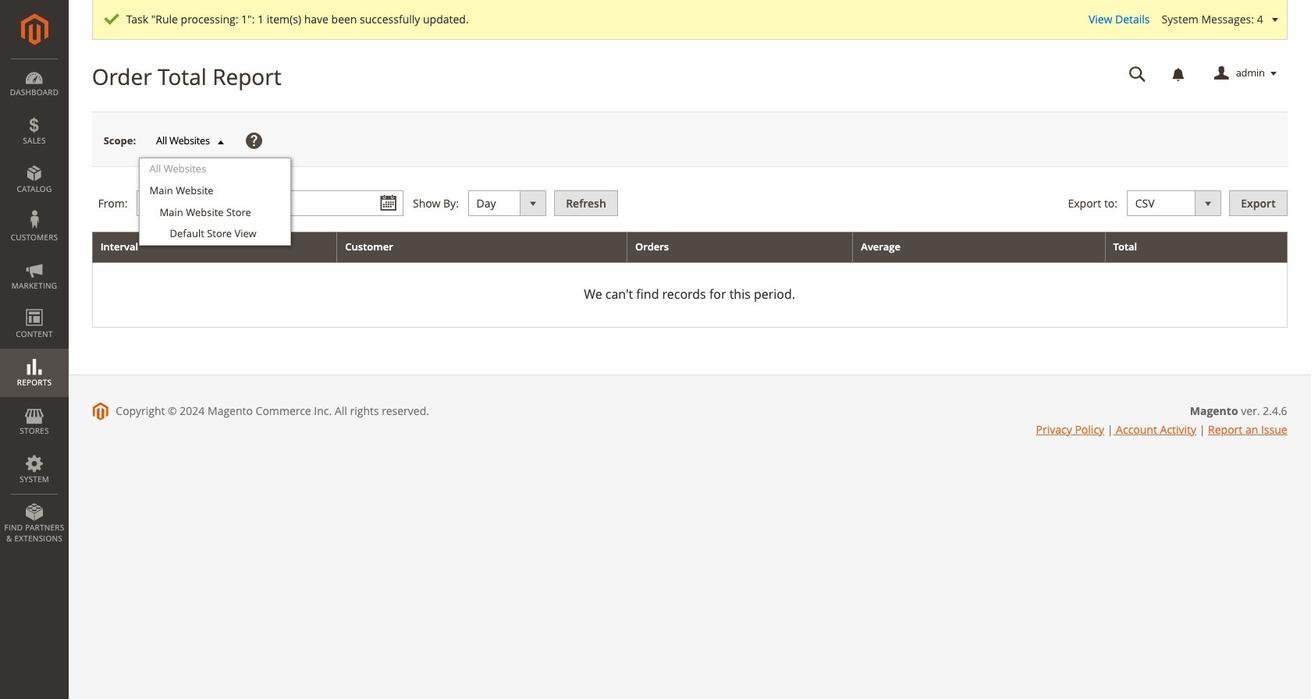 Task type: locate. For each thing, give the bounding box(es) containing it.
menu bar
[[0, 59, 69, 552]]

None text field
[[287, 191, 404, 216]]

None text field
[[1118, 60, 1157, 87], [137, 191, 254, 216], [1118, 60, 1157, 87], [137, 191, 254, 216]]

magento admin panel image
[[21, 13, 48, 45]]



Task type: vqa. For each thing, say whether or not it's contained in the screenshot.
tab list
no



